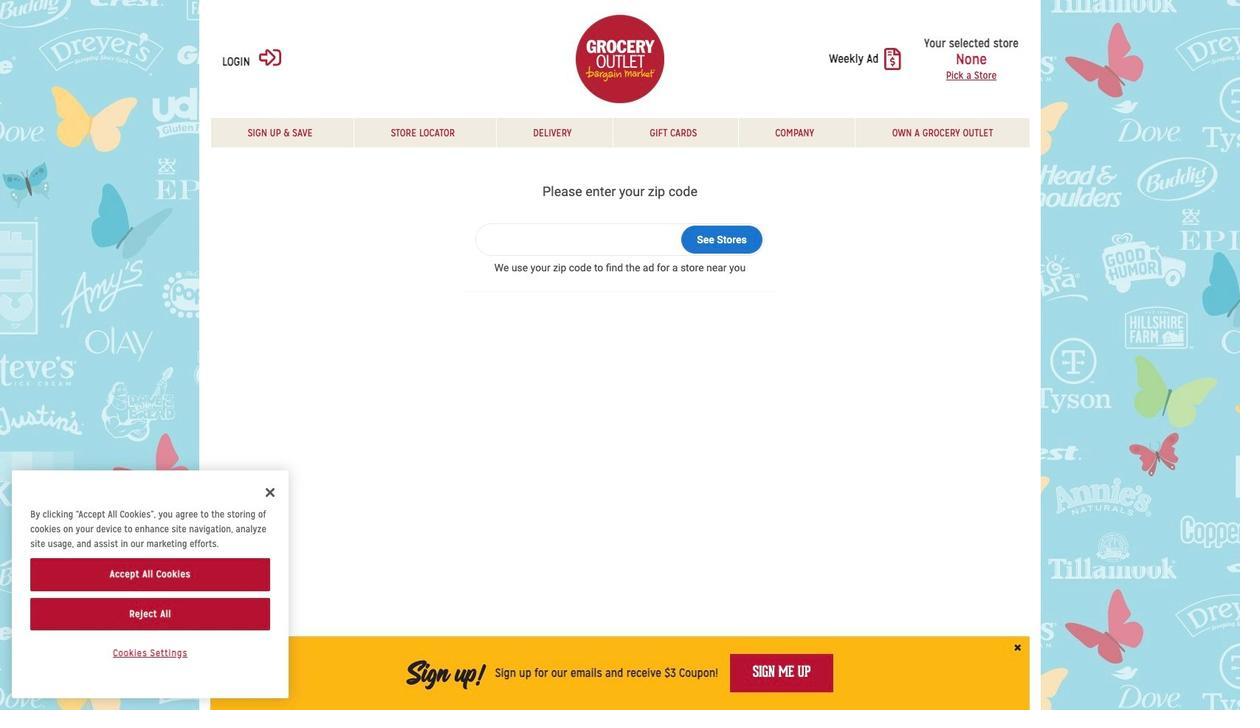 Task type: describe. For each thing, give the bounding box(es) containing it.
grocery outlet image
[[576, 15, 664, 103]]

file invoice dollar image
[[885, 48, 901, 70]]



Task type: locate. For each thing, give the bounding box(es) containing it.
navigation
[[210, 118, 1030, 148]]

sign in alt image
[[259, 46, 281, 68]]



